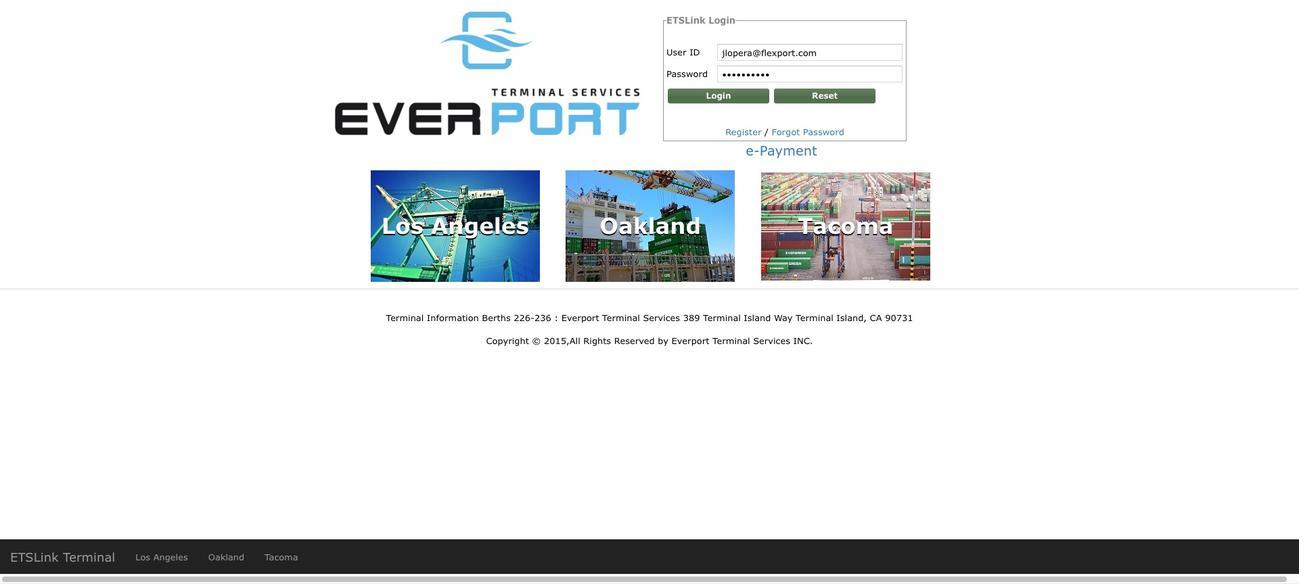 Task type: vqa. For each thing, say whether or not it's contained in the screenshot.
830-
no



Task type: locate. For each thing, give the bounding box(es) containing it.
way
[[774, 313, 793, 324]]

los angeles
[[382, 212, 529, 239], [135, 552, 188, 563]]

login
[[709, 15, 736, 26], [706, 91, 731, 101]]

1 vertical spatial login
[[706, 91, 731, 101]]

1 horizontal spatial services
[[753, 336, 791, 347]]

1 horizontal spatial los angeles link
[[360, 163, 551, 290]]

1 vertical spatial tacoma
[[265, 552, 298, 563]]

0 vertical spatial etslink
[[667, 15, 706, 26]]

oakland
[[600, 212, 701, 239], [208, 552, 244, 563]]

services for 389
[[643, 313, 680, 324]]

los angeles link for top oakland link
[[360, 163, 551, 290]]

tacoma
[[798, 212, 894, 239], [265, 552, 298, 563]]

etslink terminal
[[10, 550, 115, 565]]

information
[[427, 313, 479, 324]]

reserved
[[614, 336, 655, 347]]

user id
[[667, 47, 700, 58]]

0 horizontal spatial los
[[135, 552, 150, 563]]

0 horizontal spatial everport
[[562, 313, 599, 324]]

password down reset link
[[803, 127, 845, 137]]

1 horizontal spatial etslink
[[667, 15, 706, 26]]

los angeles link
[[360, 163, 551, 290], [125, 541, 198, 575]]

0 vertical spatial oakland
[[600, 212, 701, 239]]

1 vertical spatial los angeles
[[135, 552, 188, 563]]

tacoma link
[[751, 165, 941, 288], [255, 541, 308, 575]]

los
[[382, 212, 424, 239], [135, 552, 150, 563]]

register
[[726, 127, 762, 137]]

/
[[765, 127, 769, 137]]

226-
[[514, 313, 535, 324]]

password
[[667, 68, 708, 79], [803, 127, 845, 137]]

1 horizontal spatial oakland
[[600, 212, 701, 239]]

los angeles link for bottommost oakland link
[[125, 541, 198, 575]]

1 vertical spatial angeles
[[153, 552, 188, 563]]

1 vertical spatial oakland link
[[198, 541, 255, 575]]

0 vertical spatial password
[[667, 68, 708, 79]]

rights
[[584, 336, 611, 347]]

0 horizontal spatial los angeles
[[135, 552, 188, 563]]

password down user id
[[667, 68, 708, 79]]

0 horizontal spatial oakland link
[[198, 541, 255, 575]]

0 horizontal spatial etslink
[[10, 550, 59, 565]]

0 horizontal spatial angeles
[[153, 552, 188, 563]]

1 horizontal spatial los angeles
[[382, 212, 529, 239]]

terminal
[[386, 313, 424, 324], [602, 313, 640, 324], [703, 313, 741, 324], [796, 313, 834, 324], [713, 336, 750, 347], [63, 550, 115, 565]]

everport
[[562, 313, 599, 324], [672, 336, 710, 347]]

1 horizontal spatial los
[[382, 212, 424, 239]]

©
[[532, 336, 541, 347]]

0 horizontal spatial los angeles link
[[125, 541, 198, 575]]

copyright © 2015,all rights reserved by everport terminal services inc.
[[486, 336, 813, 347]]

1 vertical spatial oakland
[[208, 552, 244, 563]]

login inside 'link'
[[706, 91, 731, 101]]

0 vertical spatial los angeles
[[382, 212, 529, 239]]

everport for by
[[672, 336, 710, 347]]

oakland link
[[555, 163, 746, 290], [198, 541, 255, 575]]

1 horizontal spatial tacoma link
[[751, 165, 941, 288]]

1 vertical spatial etslink
[[10, 550, 59, 565]]

0 vertical spatial everport
[[562, 313, 599, 324]]

90731
[[885, 313, 913, 324]]

1 vertical spatial los
[[135, 552, 150, 563]]

etslink login
[[667, 15, 736, 26]]

everport right :
[[562, 313, 599, 324]]

1 horizontal spatial password
[[803, 127, 845, 137]]

terminal information berths 226-236 : everport terminal services 389 terminal island way terminal island, ca 90731
[[386, 313, 913, 324]]

0 vertical spatial los angeles link
[[360, 163, 551, 290]]

1 vertical spatial services
[[753, 336, 791, 347]]

services up by
[[643, 313, 680, 324]]

id
[[690, 47, 700, 58]]

etslink
[[667, 15, 706, 26], [10, 550, 59, 565]]

reset link
[[774, 89, 876, 104]]

1 vertical spatial tacoma link
[[255, 541, 308, 575]]

User ID text field
[[718, 45, 902, 60]]

tacoma link for bottommost oakland link
[[255, 541, 308, 575]]

0 vertical spatial los
[[382, 212, 424, 239]]

236
[[535, 313, 551, 324]]

0 horizontal spatial password
[[667, 68, 708, 79]]

1 vertical spatial los angeles link
[[125, 541, 198, 575]]

0 horizontal spatial tacoma
[[265, 552, 298, 563]]

etslink terminal link
[[0, 541, 125, 575]]

everport for :
[[562, 313, 599, 324]]

services down way
[[753, 336, 791, 347]]

island,
[[837, 313, 867, 324]]

angeles
[[431, 212, 529, 239], [153, 552, 188, 563]]

0 vertical spatial angeles
[[431, 212, 529, 239]]

1 horizontal spatial everport
[[672, 336, 710, 347]]

forgot password link
[[772, 127, 845, 137]]

0 horizontal spatial services
[[643, 313, 680, 324]]

services
[[643, 313, 680, 324], [753, 336, 791, 347]]

1 horizontal spatial oakland link
[[555, 163, 746, 290]]

1 horizontal spatial tacoma
[[798, 212, 894, 239]]

1 vertical spatial everport
[[672, 336, 710, 347]]

user
[[667, 47, 687, 58]]

0 vertical spatial services
[[643, 313, 680, 324]]

0 vertical spatial tacoma link
[[751, 165, 941, 288]]

0 horizontal spatial tacoma link
[[255, 541, 308, 575]]

everport down '389'
[[672, 336, 710, 347]]



Task type: describe. For each thing, give the bounding box(es) containing it.
berths
[[482, 313, 511, 324]]

0 vertical spatial login
[[709, 15, 736, 26]]

2015,all
[[544, 336, 581, 347]]

etslink for etslink login
[[667, 15, 706, 26]]

services for inc.
[[753, 336, 791, 347]]

389
[[683, 313, 700, 324]]

:
[[555, 313, 559, 324]]

1 vertical spatial password
[[803, 127, 845, 137]]

register / forgot password
[[726, 127, 845, 137]]

ca
[[870, 313, 882, 324]]

login link
[[668, 89, 770, 104]]

etslink for etslink terminal
[[10, 550, 59, 565]]

copyright
[[486, 336, 529, 347]]

0 vertical spatial oakland link
[[555, 163, 746, 290]]

tacoma link for top oakland link
[[751, 165, 941, 288]]

1 horizontal spatial angeles
[[431, 212, 529, 239]]

0 horizontal spatial oakland
[[208, 552, 244, 563]]

e-
[[746, 142, 760, 158]]

inc.
[[794, 336, 813, 347]]

by
[[658, 336, 669, 347]]

payment
[[760, 142, 817, 158]]

e-payment
[[746, 142, 817, 158]]

forgot
[[772, 127, 800, 137]]

reset
[[812, 91, 838, 101]]

island
[[744, 313, 771, 324]]

Password password field
[[718, 66, 902, 82]]

e-payment link
[[746, 142, 817, 158]]

register link
[[726, 127, 762, 137]]

0 vertical spatial tacoma
[[798, 212, 894, 239]]



